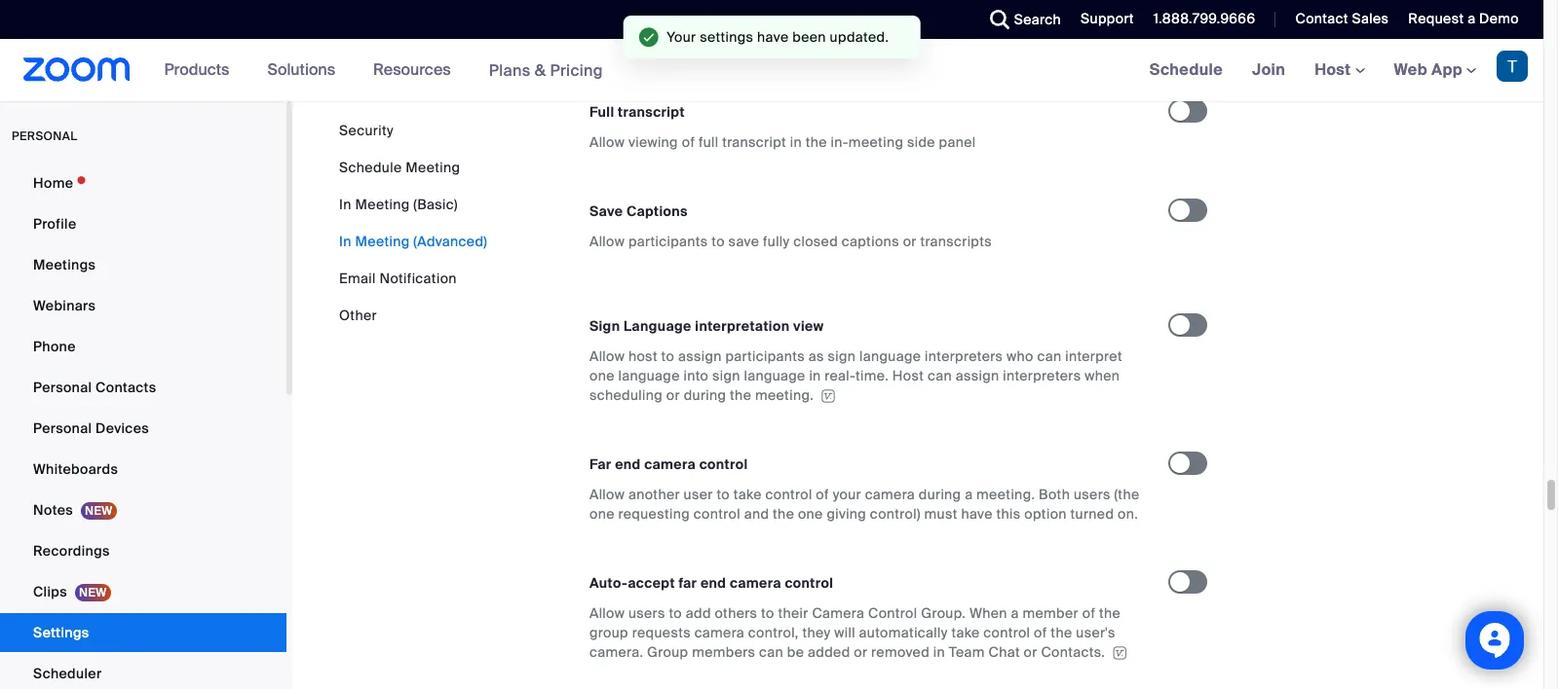 Task type: describe. For each thing, give the bounding box(es) containing it.
plans
[[489, 60, 531, 80]]

camera inside allow another user to take control of your camera during a meeting. both users (the one requesting control and the one giving control) must have this option turned on.
[[865, 486, 915, 504]]

1 vertical spatial interpreters
[[1003, 367, 1081, 385]]

(basic)
[[414, 196, 458, 213]]

save
[[729, 233, 759, 250]]

web app
[[1394, 59, 1463, 80]]

requesting
[[618, 506, 690, 524]]

settings
[[33, 625, 89, 642]]

banner containing products
[[0, 39, 1544, 102]]

request a demo
[[1409, 10, 1519, 27]]

sign
[[590, 318, 620, 335]]

view
[[793, 318, 824, 335]]

product information navigation
[[150, 39, 618, 102]]

co-
[[685, 28, 710, 46]]

0 vertical spatial in
[[790, 133, 802, 151]]

schedule for schedule meeting
[[339, 159, 402, 176]]

web app button
[[1394, 59, 1476, 80]]

camera up another
[[644, 456, 696, 474]]

allow for allow users to add others to their camera control group. when a member of the group requests camera control, they will automatically take control of the user's camera. group members can be added or removed in team chat or contacts.
[[590, 605, 625, 623]]

schedule for schedule
[[1150, 59, 1223, 80]]

support
[[1081, 10, 1134, 27]]

viewing
[[629, 133, 678, 151]]

products button
[[164, 39, 238, 101]]

the down member
[[1051, 625, 1073, 642]]

camera.
[[590, 644, 644, 662]]

of down member
[[1034, 625, 1047, 642]]

resources button
[[373, 39, 460, 101]]

far
[[679, 575, 697, 593]]

closed
[[793, 233, 838, 250]]

one inside allow host to assign participants as sign language interpreters who can interpret one language into sign language in real-time. host can assign interpreters when scheduling or during the meeting.
[[590, 367, 615, 385]]

of inside allow another user to take control of your camera during a meeting. both users (the one requesting control and the one giving control) must have this option turned on.
[[816, 486, 829, 504]]

allow for allow participants to save fully closed captions or transcripts
[[590, 233, 625, 250]]

other link
[[339, 307, 377, 325]]

will
[[834, 625, 856, 642]]

the inside allow another user to take control of your camera during a meeting. both users (the one requesting control and the one giving control) must have this option turned on.
[[773, 506, 794, 524]]

group
[[647, 644, 688, 662]]

meeting for (advanced)
[[355, 233, 410, 250]]

meeting
[[849, 133, 904, 151]]

in for in meeting (basic)
[[339, 196, 352, 213]]

in for in meeting (advanced)
[[339, 233, 352, 250]]

to inside allow another user to take control of your camera during a meeting. both users (the one requesting control and the one giving control) must have this option turned on.
[[717, 486, 730, 504]]

control down user
[[694, 506, 741, 524]]

meetings
[[33, 256, 96, 274]]

have inside allow another user to take control of your camera during a meeting. both users (the one requesting control and the one giving control) must have this option turned on.
[[961, 506, 993, 524]]

support version for auto-accept far end camera control image
[[1110, 648, 1130, 661]]

users inside allow users to add others to their camera control group. when a member of the group requests camera control, they will automatically take control of the user's camera. group members can be added or removed in team chat or contacts.
[[629, 605, 665, 623]]

save captions
[[590, 203, 688, 220]]

be
[[787, 644, 804, 662]]

schedule meeting link
[[339, 159, 460, 176]]

control inside allow users to add others to their camera control group. when a member of the group requests camera control, they will automatically take control of the user's camera. group members can be added or removed in team chat or contacts.
[[984, 625, 1030, 642]]

whiteboards link
[[0, 450, 287, 489]]

personal for personal contacts
[[33, 379, 92, 397]]

real-
[[825, 367, 856, 385]]

one left "giving"
[[798, 506, 823, 524]]

contacts
[[96, 379, 156, 397]]

join
[[1252, 59, 1286, 80]]

time.
[[856, 367, 889, 385]]

language
[[624, 318, 692, 335]]

personal devices link
[[0, 409, 287, 448]]

2 horizontal spatial language
[[860, 348, 921, 365]]

in meeting (basic) link
[[339, 196, 458, 213]]

group
[[590, 625, 629, 642]]

sales
[[1352, 10, 1389, 27]]

added
[[808, 644, 850, 662]]

(the
[[1114, 486, 1140, 504]]

captions
[[627, 203, 688, 220]]

personal for personal devices
[[33, 420, 92, 438]]

members
[[692, 644, 756, 662]]

personal contacts
[[33, 379, 156, 397]]

removed
[[871, 644, 930, 662]]

zoom logo image
[[23, 57, 130, 82]]

contact
[[1296, 10, 1349, 27]]

(advanced)
[[414, 233, 487, 250]]

full transcript
[[590, 103, 685, 121]]

solutions button
[[267, 39, 344, 101]]

+
[[672, 28, 681, 46]]

in-
[[831, 133, 849, 151]]

camera
[[812, 605, 865, 623]]

1 vertical spatial end
[[701, 575, 726, 593]]

scheduling
[[590, 387, 663, 404]]

giving
[[827, 506, 867, 524]]

personal menu menu
[[0, 164, 287, 690]]

meeting for (basic)
[[355, 196, 410, 213]]

search
[[1014, 11, 1061, 28]]

another
[[629, 486, 680, 504]]

turned
[[1071, 506, 1114, 524]]

meeting. inside allow host to assign participants as sign language interpreters who can interpret one language into sign language in real-time. host can assign interpreters when scheduling or during the meeting.
[[755, 387, 814, 404]]

auto-
[[590, 575, 628, 593]]

and
[[744, 506, 769, 524]]

phone
[[33, 338, 76, 356]]

accept
[[628, 575, 675, 593]]

1 vertical spatial assign
[[956, 367, 999, 385]]

0 vertical spatial participants
[[629, 233, 708, 250]]

users inside allow another user to take control of your camera during a meeting. both users (the one requesting control and the one giving control) must have this option turned on.
[[1074, 486, 1111, 504]]

interpretation
[[695, 318, 790, 335]]

1 horizontal spatial language
[[744, 367, 806, 385]]

0 vertical spatial meeting
[[406, 159, 460, 176]]

participants inside allow host to assign participants as sign language interpreters who can interpret one language into sign language in real-time. host can assign interpreters when scheduling or during the meeting.
[[725, 348, 805, 365]]

0 vertical spatial have
[[757, 28, 789, 46]]

menu bar containing security
[[339, 121, 487, 325]]

the up user's
[[1099, 605, 1121, 623]]

others
[[715, 605, 758, 623]]

other
[[339, 307, 377, 325]]

take inside allow users to add others to their camera control group. when a member of the group requests camera control, they will automatically take control of the user's camera. group members can be added or removed in team chat or contacts.
[[952, 625, 980, 642]]

contact sales
[[1296, 10, 1389, 27]]

side
[[907, 133, 935, 151]]

in meeting (advanced) link
[[339, 233, 487, 250]]

to up control,
[[761, 605, 774, 623]]

devices
[[96, 420, 149, 438]]

in inside allow users to add others to their camera control group. when a member of the group requests camera control, they will automatically take control of the user's camera. group members can be added or removed in team chat or contacts.
[[933, 644, 945, 662]]

recordings link
[[0, 532, 287, 571]]

request
[[1409, 10, 1464, 27]]

panel
[[939, 133, 976, 151]]

clips
[[33, 584, 67, 601]]

security
[[339, 122, 394, 139]]

host for host + co-host
[[636, 28, 668, 46]]

email
[[339, 270, 376, 287]]

group.
[[921, 605, 966, 623]]

far end camera control
[[590, 456, 748, 474]]

&
[[535, 60, 546, 80]]

user
[[684, 486, 713, 504]]

web
[[1394, 59, 1428, 80]]



Task type: vqa. For each thing, say whether or not it's contained in the screenshot.
second In from the bottom of the menu bar containing Security
yes



Task type: locate. For each thing, give the bounding box(es) containing it.
personal devices
[[33, 420, 149, 438]]

or right the captions
[[903, 233, 917, 250]]

email notification
[[339, 270, 457, 287]]

1 vertical spatial schedule
[[339, 159, 402, 176]]

or down will at the bottom right
[[854, 644, 868, 662]]

of left full
[[682, 133, 695, 151]]

to left save
[[712, 233, 725, 250]]

control up chat
[[984, 625, 1030, 642]]

1 vertical spatial take
[[952, 625, 980, 642]]

save
[[590, 203, 623, 220]]

products
[[164, 59, 229, 80]]

language up scheduling
[[618, 367, 680, 385]]

1 vertical spatial host
[[629, 348, 658, 365]]

to for save
[[712, 233, 725, 250]]

1 vertical spatial in
[[339, 233, 352, 250]]

allow viewing of full transcript in the in-meeting side panel
[[590, 133, 976, 151]]

0 vertical spatial can
[[1037, 348, 1062, 365]]

in down schedule meeting
[[339, 196, 352, 213]]

0 horizontal spatial language
[[618, 367, 680, 385]]

resources
[[373, 59, 451, 80]]

join link
[[1238, 39, 1300, 101]]

1 horizontal spatial participants
[[725, 348, 805, 365]]

host inside option group
[[636, 28, 668, 46]]

2 vertical spatial meeting
[[355, 233, 410, 250]]

add
[[686, 605, 711, 623]]

0 vertical spatial end
[[615, 456, 641, 474]]

host inside allow host to assign participants as sign language interpreters who can interpret one language into sign language in real-time. host can assign interpreters when scheduling or during the meeting.
[[629, 348, 658, 365]]

meeting. left the support version for sign language interpretation view "image"
[[755, 387, 814, 404]]

allow for allow another user to take control of your camera during a meeting. both users (the one requesting control and the one giving control) must have this option turned on.
[[590, 486, 625, 504]]

2 vertical spatial host
[[892, 367, 924, 385]]

0 horizontal spatial can
[[759, 644, 784, 662]]

this
[[996, 506, 1021, 524]]

transcript up 'viewing'
[[618, 103, 685, 121]]

contact sales link
[[1281, 0, 1394, 39], [1296, 10, 1389, 27]]

success image
[[639, 27, 659, 47]]

meeting
[[406, 159, 460, 176], [355, 196, 410, 213], [355, 233, 410, 250]]

control up user
[[699, 456, 748, 474]]

allow inside allow another user to take control of your camera during a meeting. both users (the one requesting control and the one giving control) must have this option turned on.
[[590, 486, 625, 504]]

a right when
[[1011, 605, 1019, 623]]

0 vertical spatial interpreters
[[925, 348, 1003, 365]]

in
[[339, 196, 352, 213], [339, 233, 352, 250]]

2 personal from the top
[[33, 420, 92, 438]]

one down far
[[590, 506, 615, 524]]

host button
[[1315, 59, 1365, 80]]

profile picture image
[[1497, 51, 1528, 82]]

can right who
[[1037, 348, 1062, 365]]

1 horizontal spatial schedule
[[1150, 59, 1223, 80]]

personal contacts link
[[0, 368, 287, 407]]

allow down "full" at the left top of page
[[590, 133, 625, 151]]

1 vertical spatial a
[[965, 486, 973, 504]]

host inside allow host to assign participants as sign language interpreters who can interpret one language into sign language in real-time. host can assign interpreters when scheduling or during the meeting.
[[892, 367, 924, 385]]

in inside allow host to assign participants as sign language interpreters who can interpret one language into sign language in real-time. host can assign interpreters when scheduling or during the meeting.
[[809, 367, 821, 385]]

sign up real-
[[828, 348, 856, 365]]

during inside allow another user to take control of your camera during a meeting. both users (the one requesting control and the one giving control) must have this option turned on.
[[919, 486, 961, 504]]

0 horizontal spatial a
[[965, 486, 973, 504]]

1 vertical spatial during
[[919, 486, 961, 504]]

during up must at the right of page
[[919, 486, 961, 504]]

interpreters down who
[[1003, 367, 1081, 385]]

member
[[1023, 605, 1079, 623]]

as
[[809, 348, 824, 365]]

contacts.
[[1041, 644, 1105, 662]]

on.
[[1118, 506, 1138, 524]]

automatically
[[859, 625, 948, 642]]

assign
[[678, 348, 722, 365], [956, 367, 999, 385]]

meeting up email notification link
[[355, 233, 410, 250]]

1 horizontal spatial meeting.
[[977, 486, 1035, 504]]

0 vertical spatial users
[[1074, 486, 1111, 504]]

allow down save
[[590, 233, 625, 250]]

personal down phone
[[33, 379, 92, 397]]

allow users to add others to their camera control group. when a member of the group requests camera control, they will automatically take control of the user's camera. group members can be added or removed in team chat or contacts.
[[590, 605, 1121, 662]]

2 allow from the top
[[590, 233, 625, 250]]

to right user
[[717, 486, 730, 504]]

0 horizontal spatial take
[[734, 486, 762, 504]]

2 vertical spatial can
[[759, 644, 784, 662]]

host + co-host option group
[[613, 0, 1168, 53]]

1 horizontal spatial can
[[928, 367, 952, 385]]

2 horizontal spatial in
[[933, 644, 945, 662]]

allow inside allow users to add others to their camera control group. when a member of the group requests camera control, they will automatically take control of the user's camera. group members can be added or removed in team chat or contacts.
[[590, 605, 625, 623]]

request a demo link
[[1394, 0, 1544, 39], [1409, 10, 1519, 27]]

schedule inside "menu bar"
[[339, 159, 402, 176]]

0 vertical spatial a
[[1468, 10, 1476, 27]]

a inside allow users to add others to their camera control group. when a member of the group requests camera control, they will automatically take control of the user's camera. group members can be added or removed in team chat or contacts.
[[1011, 605, 1019, 623]]

host right time.
[[892, 367, 924, 385]]

during
[[684, 387, 726, 404], [919, 486, 961, 504]]

3 allow from the top
[[590, 348, 625, 365]]

5 allow from the top
[[590, 605, 625, 623]]

participants down interpretation
[[725, 348, 805, 365]]

1 horizontal spatial a
[[1011, 605, 1019, 623]]

take up the team
[[952, 625, 980, 642]]

to left the add
[[669, 605, 682, 623]]

take
[[734, 486, 762, 504], [952, 625, 980, 642]]

allow down sign
[[590, 348, 625, 365]]

0 vertical spatial during
[[684, 387, 726, 404]]

host inside meetings navigation
[[1315, 59, 1355, 80]]

requests
[[632, 625, 691, 642]]

1.888.799.9666 button up schedule link
[[1154, 10, 1256, 27]]

been
[[792, 28, 826, 46]]

1 horizontal spatial sign
[[828, 348, 856, 365]]

meeting down schedule meeting link
[[355, 196, 410, 213]]

camera up control)
[[865, 486, 915, 504]]

1 horizontal spatial assign
[[956, 367, 999, 385]]

1 vertical spatial transcript
[[722, 133, 786, 151]]

1 vertical spatial can
[[928, 367, 952, 385]]

allow participants to save fully closed captions or transcripts
[[590, 233, 992, 250]]

scheduler link
[[0, 655, 287, 690]]

must
[[924, 506, 958, 524]]

1.888.799.9666 button up join
[[1139, 0, 1261, 39]]

a left demo
[[1468, 10, 1476, 27]]

in meeting (basic)
[[339, 196, 458, 213]]

0 horizontal spatial in
[[790, 133, 802, 151]]

allow for allow host to assign participants as sign language interpreters who can interpret one language into sign language in real-time. host can assign interpreters when scheduling or during the meeting.
[[590, 348, 625, 365]]

1 vertical spatial sign
[[712, 367, 740, 385]]

0 vertical spatial sign
[[828, 348, 856, 365]]

allow users to add others to their camera control group. when a member of the group requests camera control, they will automatically take control of the user's camera. group members can be added or removed in team chat or contacts. application
[[590, 604, 1151, 663]]

1 horizontal spatial host
[[710, 28, 739, 46]]

support version for sign language interpretation view image
[[819, 390, 838, 404]]

2 horizontal spatial a
[[1468, 10, 1476, 27]]

can right time.
[[928, 367, 952, 385]]

host for host
[[1315, 59, 1355, 80]]

personal inside the personal devices link
[[33, 420, 92, 438]]

0 vertical spatial host
[[636, 28, 668, 46]]

have left been
[[757, 28, 789, 46]]

host left +
[[636, 28, 668, 46]]

1 vertical spatial in
[[809, 367, 821, 385]]

0 horizontal spatial end
[[615, 456, 641, 474]]

settings link
[[0, 614, 287, 653]]

users up requests
[[629, 605, 665, 623]]

can down control,
[[759, 644, 784, 662]]

0 horizontal spatial have
[[757, 28, 789, 46]]

4 allow from the top
[[590, 486, 625, 504]]

host inside option group
[[710, 28, 739, 46]]

home
[[33, 174, 73, 192]]

2 in from the top
[[339, 233, 352, 250]]

1 vertical spatial participants
[[725, 348, 805, 365]]

during inside allow host to assign participants as sign language interpreters who can interpret one language into sign language in real-time. host can assign interpreters when scheduling or during the meeting.
[[684, 387, 726, 404]]

user's
[[1076, 625, 1116, 642]]

2 vertical spatial a
[[1011, 605, 1019, 623]]

a
[[1468, 10, 1476, 27], [965, 486, 973, 504], [1011, 605, 1019, 623]]

sign right into
[[712, 367, 740, 385]]

one up scheduling
[[590, 367, 615, 385]]

your
[[833, 486, 861, 504]]

camera
[[644, 456, 696, 474], [865, 486, 915, 504], [730, 575, 781, 593], [695, 625, 745, 642]]

captions
[[842, 233, 899, 250]]

1 vertical spatial users
[[629, 605, 665, 623]]

0 horizontal spatial participants
[[629, 233, 708, 250]]

notification
[[379, 270, 457, 287]]

or right chat
[[1024, 644, 1038, 662]]

1 vertical spatial meeting
[[355, 196, 410, 213]]

1 horizontal spatial end
[[701, 575, 726, 593]]

notes
[[33, 502, 73, 519]]

allow down far
[[590, 486, 625, 504]]

of
[[682, 133, 695, 151], [816, 486, 829, 504], [1082, 605, 1096, 623], [1034, 625, 1047, 642]]

participants down captions
[[629, 233, 708, 250]]

app
[[1432, 59, 1463, 80]]

0 horizontal spatial assign
[[678, 348, 722, 365]]

of left your
[[816, 486, 829, 504]]

camera up others
[[730, 575, 781, 593]]

1 allow from the top
[[590, 133, 625, 151]]

1 horizontal spatial have
[[961, 506, 993, 524]]

interpret
[[1065, 348, 1123, 365]]

far
[[590, 456, 612, 474]]

full
[[699, 133, 719, 151]]

schedule down security link
[[339, 159, 402, 176]]

users up turned at the bottom right
[[1074, 486, 1111, 504]]

take up and in the left of the page
[[734, 486, 762, 504]]

allow host to assign participants as sign language interpreters who can interpret one language into sign language in real-time. host can assign interpreters when scheduling or during the meeting. application
[[590, 347, 1151, 406]]

language down interpretation
[[744, 367, 806, 385]]

in down as
[[809, 367, 821, 385]]

camera inside allow users to add others to their camera control group. when a member of the group requests camera control, they will automatically take control of the user's camera. group members can be added or removed in team chat or contacts.
[[695, 625, 745, 642]]

or right scheduling
[[666, 387, 680, 404]]

users
[[1074, 486, 1111, 504], [629, 605, 665, 623]]

to down language
[[661, 348, 675, 365]]

0 horizontal spatial host
[[636, 28, 668, 46]]

meeting. up this
[[977, 486, 1035, 504]]

profile
[[33, 215, 76, 233]]

1.888.799.9666
[[1154, 10, 1256, 27]]

1 horizontal spatial host
[[892, 367, 924, 385]]

in up email
[[339, 233, 352, 250]]

support link
[[1066, 0, 1139, 39], [1081, 10, 1134, 27]]

your settings have been updated.
[[667, 28, 889, 46]]

0 vertical spatial host
[[710, 28, 739, 46]]

clips link
[[0, 573, 287, 612]]

or inside allow host to assign participants as sign language interpreters who can interpret one language into sign language in real-time. host can assign interpreters when scheduling or during the meeting.
[[666, 387, 680, 404]]

a left both
[[965, 486, 973, 504]]

allow for allow viewing of full transcript in the in-meeting side panel
[[590, 133, 625, 151]]

0 vertical spatial meeting.
[[755, 387, 814, 404]]

to inside allow host to assign participants as sign language interpreters who can interpret one language into sign language in real-time. host can assign interpreters when scheduling or during the meeting.
[[661, 348, 675, 365]]

2 horizontal spatial can
[[1037, 348, 1062, 365]]

0 vertical spatial in
[[339, 196, 352, 213]]

control
[[868, 605, 918, 623]]

0 horizontal spatial host
[[629, 348, 658, 365]]

0 vertical spatial schedule
[[1150, 59, 1223, 80]]

one
[[590, 367, 615, 385], [590, 506, 615, 524], [798, 506, 823, 524]]

demo
[[1479, 10, 1519, 27]]

1 horizontal spatial during
[[919, 486, 961, 504]]

to for assign
[[661, 348, 675, 365]]

meeting. inside allow another user to take control of your camera during a meeting. both users (the one requesting control and the one giving control) must have this option turned on.
[[977, 486, 1035, 504]]

transcripts
[[920, 233, 992, 250]]

1 horizontal spatial take
[[952, 625, 980, 642]]

chat
[[989, 644, 1020, 662]]

the right and in the left of the page
[[773, 506, 794, 524]]

transcript right full
[[722, 133, 786, 151]]

can
[[1037, 348, 1062, 365], [928, 367, 952, 385], [759, 644, 784, 662]]

have left this
[[961, 506, 993, 524]]

when
[[970, 605, 1007, 623]]

plans & pricing
[[489, 60, 603, 80]]

1 vertical spatial meeting.
[[977, 486, 1035, 504]]

home link
[[0, 164, 287, 203]]

0 vertical spatial transcript
[[618, 103, 685, 121]]

personal inside personal contacts link
[[33, 379, 92, 397]]

the down interpretation
[[730, 387, 752, 404]]

1 vertical spatial have
[[961, 506, 993, 524]]

0 vertical spatial take
[[734, 486, 762, 504]]

allow
[[590, 133, 625, 151], [590, 233, 625, 250], [590, 348, 625, 365], [590, 486, 625, 504], [590, 605, 625, 623]]

pricing
[[550, 60, 603, 80]]

personal
[[12, 129, 77, 144]]

banner
[[0, 39, 1544, 102]]

0 vertical spatial personal
[[33, 379, 92, 397]]

host down the contact sales
[[1315, 59, 1355, 80]]

in meeting (advanced)
[[339, 233, 487, 250]]

1 horizontal spatial in
[[809, 367, 821, 385]]

when
[[1085, 367, 1120, 385]]

control up and in the left of the page
[[766, 486, 812, 504]]

0 horizontal spatial during
[[684, 387, 726, 404]]

a inside allow another user to take control of your camera during a meeting. both users (the one requesting control and the one giving control) must have this option turned on.
[[965, 486, 973, 504]]

the
[[806, 133, 827, 151], [730, 387, 752, 404], [773, 506, 794, 524], [1099, 605, 1121, 623], [1051, 625, 1073, 642]]

profile link
[[0, 205, 287, 244]]

1 horizontal spatial transcript
[[722, 133, 786, 151]]

host + co-host
[[636, 28, 739, 46]]

interpreters left who
[[925, 348, 1003, 365]]

1 vertical spatial host
[[1315, 59, 1355, 80]]

1 horizontal spatial users
[[1074, 486, 1111, 504]]

in left the team
[[933, 644, 945, 662]]

schedule down the 1.888.799.9666
[[1150, 59, 1223, 80]]

during down into
[[684, 387, 726, 404]]

search button
[[975, 0, 1066, 39]]

control up their
[[785, 575, 833, 593]]

auto-accept far end camera control
[[590, 575, 833, 593]]

host right your
[[710, 28, 739, 46]]

meetings navigation
[[1135, 39, 1544, 102]]

0 horizontal spatial schedule
[[339, 159, 402, 176]]

allow inside allow host to assign participants as sign language interpreters who can interpret one language into sign language in real-time. host can assign interpreters when scheduling or during the meeting.
[[590, 348, 625, 365]]

0 horizontal spatial users
[[629, 605, 665, 623]]

1 in from the top
[[339, 196, 352, 213]]

settings
[[700, 28, 754, 46]]

personal up whiteboards
[[33, 420, 92, 438]]

in left in-
[[790, 133, 802, 151]]

host down language
[[629, 348, 658, 365]]

language up time.
[[860, 348, 921, 365]]

1 vertical spatial personal
[[33, 420, 92, 438]]

menu bar
[[339, 121, 487, 325]]

2 horizontal spatial host
[[1315, 59, 1355, 80]]

1 personal from the top
[[33, 379, 92, 397]]

allow up group
[[590, 605, 625, 623]]

meeting up (basic)
[[406, 159, 460, 176]]

of up user's
[[1082, 605, 1096, 623]]

2 vertical spatial in
[[933, 644, 945, 662]]

can inside allow users to add others to their camera control group. when a member of the group requests camera control, they will automatically take control of the user's camera. group members can be added or removed in team chat or contacts.
[[759, 644, 784, 662]]

the inside allow host to assign participants as sign language interpreters who can interpret one language into sign language in real-time. host can assign interpreters when scheduling or during the meeting.
[[730, 387, 752, 404]]

your
[[667, 28, 696, 46]]

0 horizontal spatial transcript
[[618, 103, 685, 121]]

personal
[[33, 379, 92, 397], [33, 420, 92, 438]]

take inside allow another user to take control of your camera during a meeting. both users (the one requesting control and the one giving control) must have this option turned on.
[[734, 486, 762, 504]]

camera up members
[[695, 625, 745, 642]]

0 horizontal spatial sign
[[712, 367, 740, 385]]

0 vertical spatial assign
[[678, 348, 722, 365]]

to for add
[[669, 605, 682, 623]]

participants
[[629, 233, 708, 250], [725, 348, 805, 365]]

0 horizontal spatial meeting.
[[755, 387, 814, 404]]

schedule inside meetings navigation
[[1150, 59, 1223, 80]]

the left in-
[[806, 133, 827, 151]]



